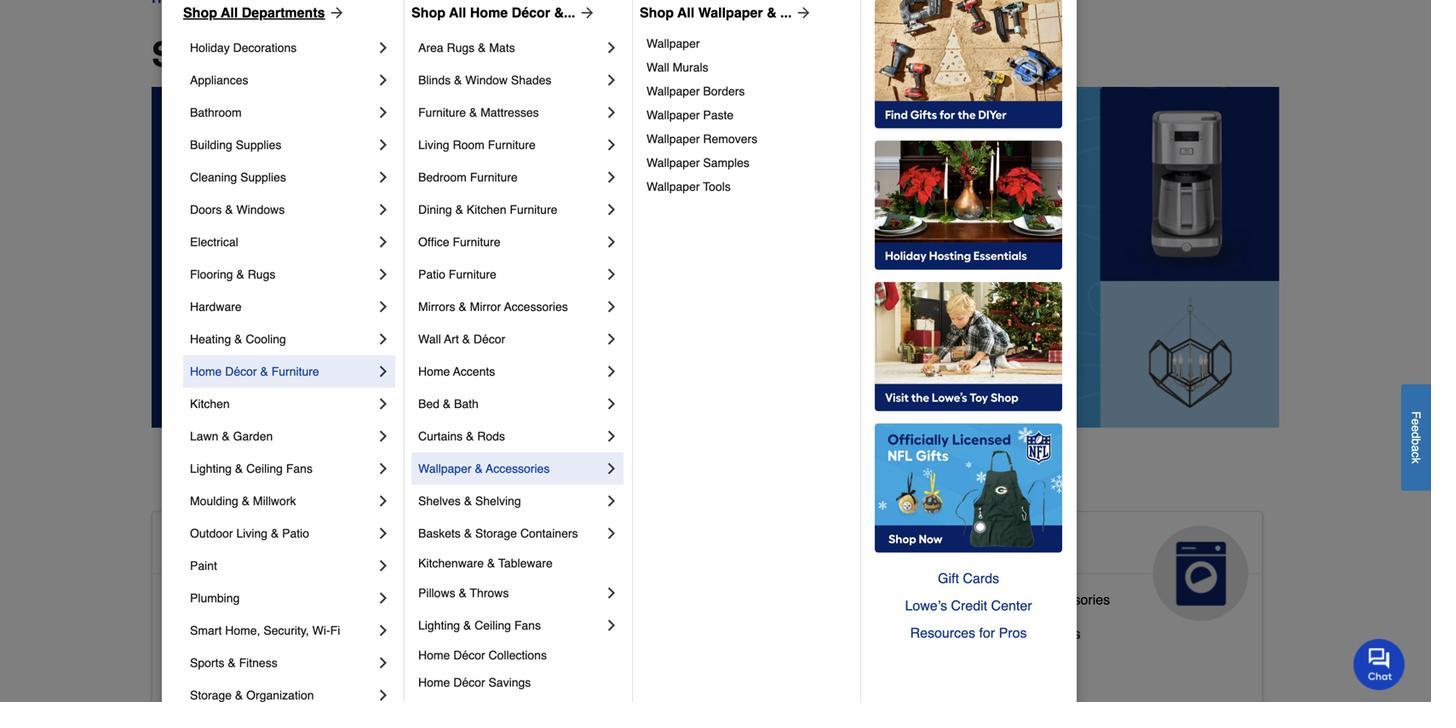 Task type: describe. For each thing, give the bounding box(es) containing it.
furniture up mirror
[[449, 268, 497, 281]]

& down pillows & throws
[[464, 619, 472, 632]]

entry
[[235, 660, 267, 676]]

plumbing
[[190, 592, 240, 605]]

shop for shop all home décor &...
[[412, 5, 446, 20]]

gift cards
[[938, 571, 1000, 586]]

art
[[444, 332, 459, 346]]

wall for wall murals
[[647, 61, 670, 74]]

lighting & ceiling fans for lighting & ceiling fans link to the bottom
[[418, 619, 541, 632]]

shelves & shelving link
[[418, 485, 603, 517]]

curtains & rods
[[418, 430, 505, 443]]

wallpaper tools link
[[647, 175, 849, 199]]

& down millwork
[[271, 527, 279, 540]]

resources
[[911, 625, 976, 641]]

living room furniture link
[[418, 129, 603, 161]]

0 horizontal spatial rugs
[[248, 268, 276, 281]]

home,
[[225, 624, 260, 638]]

1 vertical spatial lighting & ceiling fans link
[[418, 609, 603, 642]]

shelves & shelving
[[418, 494, 521, 508]]

chevron right image for wall art & décor link
[[603, 331, 620, 348]]

curtains & rods link
[[418, 420, 603, 453]]

arrow right image
[[792, 4, 813, 21]]

arrow right image for shop all departments
[[325, 4, 346, 21]]

heating & cooling link
[[190, 323, 375, 355]]

patio furniture link
[[418, 258, 603, 291]]

supplies for cleaning supplies
[[240, 170, 286, 184]]

chevron right image for the office furniture link
[[603, 234, 620, 251]]

bathroom inside bathroom link
[[190, 106, 242, 119]]

décor for home décor & furniture
[[225, 365, 257, 378]]

chevron right image for bathroom
[[375, 104, 392, 121]]

& left mirror
[[459, 300, 467, 314]]

pet beds, houses, & furniture
[[546, 653, 730, 669]]

& up 'moulding & millwork'
[[235, 462, 243, 476]]

supplies for building supplies
[[236, 138, 282, 152]]

hardware
[[190, 300, 242, 314]]

tools
[[703, 180, 731, 193]]

chevron right image for dining & kitchen furniture
[[603, 201, 620, 218]]

shop
[[152, 35, 237, 74]]

holiday decorations link
[[190, 32, 375, 64]]

chevron right image for area rugs & mats
[[603, 39, 620, 56]]

accessible bathroom
[[166, 592, 294, 608]]

wallpaper for wallpaper tools
[[647, 180, 700, 193]]

kitchen link
[[190, 388, 375, 420]]

b
[[1410, 438, 1424, 445]]

1 vertical spatial ceiling
[[475, 619, 511, 632]]

moulding
[[190, 494, 238, 508]]

shades
[[511, 73, 552, 87]]

all for shop all home décor &...
[[449, 5, 466, 20]]

chevron right image for patio furniture
[[603, 266, 620, 283]]

1 horizontal spatial bedroom
[[418, 170, 467, 184]]

0 vertical spatial rugs
[[447, 41, 475, 55]]

accessible bathroom link
[[166, 588, 294, 622]]

& left ...
[[767, 5, 777, 20]]

lawn
[[190, 430, 219, 443]]

lowe's credit center
[[906, 598, 1033, 614]]

& right houses,
[[663, 653, 672, 669]]

security,
[[264, 624, 309, 638]]

appliance parts & accessories link
[[926, 588, 1111, 622]]

care
[[546, 560, 599, 587]]

office
[[418, 235, 450, 249]]

home down "heating"
[[190, 365, 222, 378]]

lowe's
[[906, 598, 948, 614]]

shop all departments
[[152, 35, 507, 74]]

home accents
[[418, 365, 495, 378]]

f e e d b a c k
[[1410, 411, 1424, 464]]

chevron right image for blinds & window shades
[[603, 72, 620, 89]]

window
[[466, 73, 508, 87]]

wall for wall art & décor
[[418, 332, 441, 346]]

outdoor living & patio link
[[190, 517, 375, 550]]

accessible home image
[[394, 526, 490, 621]]

home up mats
[[470, 5, 508, 20]]

pet beds, houses, & furniture link
[[546, 649, 730, 684]]

lawn & garden link
[[190, 420, 375, 453]]

& down accessible bedroom link
[[228, 656, 236, 670]]

1 horizontal spatial appliances
[[926, 533, 1053, 560]]

credit
[[952, 598, 988, 614]]

all for shop all departments
[[246, 35, 289, 74]]

& right art
[[462, 332, 470, 346]]

home décor savings
[[418, 676, 531, 690]]

furniture down dining & kitchen furniture
[[453, 235, 501, 249]]

wallpaper up wallpaper link
[[699, 5, 763, 20]]

c
[[1410, 452, 1424, 458]]

chevron right image for plumbing
[[375, 590, 392, 607]]

paint link
[[190, 550, 375, 582]]

visit the lowe's toy shop. image
[[875, 282, 1063, 412]]

wi-
[[313, 624, 330, 638]]

chevron right image for sports & fitness link
[[375, 655, 392, 672]]

cleaning
[[190, 170, 237, 184]]

chevron right image for kitchen
[[375, 395, 392, 413]]

chevron right image for shelves & shelving
[[603, 493, 620, 510]]

chevron right image for "bedroom furniture" link
[[603, 169, 620, 186]]

chevron right image for cleaning supplies
[[375, 169, 392, 186]]

flooring
[[190, 268, 233, 281]]

wall murals
[[647, 61, 709, 74]]

doors
[[190, 203, 222, 216]]

wall art & décor link
[[418, 323, 603, 355]]

wallpaper paste
[[647, 108, 734, 122]]

collections
[[489, 649, 547, 662]]

& right dining
[[456, 203, 464, 216]]

officially licensed n f l gifts. shop now. image
[[875, 424, 1063, 553]]

pros
[[999, 625, 1027, 641]]

1 e from the top
[[1410, 419, 1424, 425]]

appliance
[[926, 592, 986, 608]]

lighting & ceiling fans for the leftmost lighting & ceiling fans link
[[190, 462, 313, 476]]

0 horizontal spatial kitchen
[[190, 397, 230, 411]]

departments for shop all departments
[[298, 35, 507, 74]]

0 horizontal spatial appliances
[[190, 73, 248, 87]]

wallpaper link
[[647, 32, 849, 55]]

for
[[980, 625, 996, 641]]

heating & cooling
[[190, 332, 286, 346]]

& inside animal & pet care
[[632, 533, 649, 560]]

home down home décor collections
[[418, 676, 450, 690]]

accessible home link
[[153, 512, 503, 621]]

center
[[992, 598, 1033, 614]]

1 horizontal spatial living
[[418, 138, 450, 152]]

fitness
[[239, 656, 278, 670]]

& right lawn
[[222, 430, 230, 443]]

building
[[190, 138, 233, 152]]

home up 'bed'
[[418, 365, 450, 378]]

decorations
[[233, 41, 297, 55]]

chat invite button image
[[1354, 638, 1406, 690]]

& left the pros
[[988, 626, 997, 642]]

kitchen inside dining & kitchen furniture link
[[467, 203, 507, 216]]

departments for shop all departments
[[242, 5, 325, 20]]

living room furniture
[[418, 138, 536, 152]]

& right parts
[[1025, 592, 1034, 608]]

livestock supplies link
[[546, 615, 659, 649]]

chevron right image for wallpaper & accessories
[[603, 460, 620, 477]]

f
[[1410, 411, 1424, 419]]

chevron right image for the doors & windows link
[[375, 201, 392, 218]]

wallpaper tools
[[647, 180, 731, 193]]

0 vertical spatial appliances link
[[190, 64, 375, 96]]

chevron right image for 'hardware' 'link'
[[375, 298, 392, 315]]

mirrors
[[418, 300, 456, 314]]

0 horizontal spatial pet
[[546, 653, 566, 669]]

dining
[[418, 203, 452, 216]]

shop all departments link
[[183, 3, 346, 23]]

all for shop all departments
[[221, 5, 238, 20]]

bath
[[454, 397, 479, 411]]

chevron right image for flooring & rugs link
[[375, 266, 392, 283]]

holiday hosting essentials. image
[[875, 141, 1063, 270]]

accessories for mirrors & mirror accessories
[[504, 300, 568, 314]]

chevron right image for appliances
[[375, 72, 392, 89]]

wallpaper borders
[[647, 84, 745, 98]]

containers
[[521, 527, 578, 540]]

furniture up "bedroom furniture" link
[[488, 138, 536, 152]]

doors & windows
[[190, 203, 285, 216]]

resources for pros
[[911, 625, 1027, 641]]

holiday decorations
[[190, 41, 297, 55]]

gift
[[938, 571, 960, 586]]

home décor savings link
[[418, 669, 620, 696]]

home accents link
[[418, 355, 603, 388]]

pet inside animal & pet care
[[656, 533, 693, 560]]

& right flooring
[[236, 268, 244, 281]]

moulding & millwork link
[[190, 485, 375, 517]]



Task type: locate. For each thing, give the bounding box(es) containing it.
& inside 'link'
[[271, 660, 280, 676]]

kitchenware & tableware
[[418, 557, 553, 570]]

0 horizontal spatial arrow right image
[[325, 4, 346, 21]]

bedroom up dining
[[418, 170, 467, 184]]

all up holiday decorations
[[221, 5, 238, 20]]

arrow right image up area rugs & mats link
[[576, 4, 596, 21]]

& up throws
[[487, 557, 495, 570]]

kitchen up lawn
[[190, 397, 230, 411]]

arrow right image for shop all home décor &...
[[576, 4, 596, 21]]

home down moulding & millwork link
[[298, 533, 364, 560]]

lighting & ceiling fans link
[[190, 453, 375, 485], [418, 609, 603, 642]]

arrow right image inside shop all departments link
[[325, 4, 346, 21]]

& right doors
[[225, 203, 233, 216]]

pillows & throws
[[418, 586, 509, 600]]

0 vertical spatial pet
[[656, 533, 693, 560]]

1 vertical spatial bedroom
[[235, 626, 291, 642]]

2 accessible from the top
[[166, 592, 231, 608]]

4 accessible from the top
[[166, 660, 231, 676]]

1 vertical spatial appliances
[[926, 533, 1053, 560]]

1 vertical spatial appliances link
[[912, 512, 1263, 621]]

shelves
[[418, 494, 461, 508]]

pillows & throws link
[[418, 577, 603, 609]]

shop all home décor &... link
[[412, 3, 596, 23]]

chevron right image for the paint link
[[375, 557, 392, 574]]

accessible up smart on the left
[[166, 592, 231, 608]]

wall left murals
[[647, 61, 670, 74]]

cleaning supplies
[[190, 170, 286, 184]]

chevron right image for living room furniture
[[603, 136, 620, 153]]

wallpaper for wallpaper samples
[[647, 156, 700, 170]]

chevron right image for home accents
[[603, 363, 620, 380]]

bathroom up the building at the left top of the page
[[190, 106, 242, 119]]

1 vertical spatial supplies
[[240, 170, 286, 184]]

moulding & millwork
[[190, 494, 296, 508]]

0 vertical spatial bathroom
[[190, 106, 242, 119]]

0 vertical spatial lighting
[[190, 462, 232, 476]]

&...
[[554, 5, 576, 20]]

kitchenware
[[418, 557, 484, 570]]

bedroom furniture link
[[418, 161, 603, 193]]

1 vertical spatial bathroom
[[235, 592, 294, 608]]

chevron right image
[[603, 39, 620, 56], [375, 72, 392, 89], [603, 72, 620, 89], [375, 104, 392, 121], [603, 104, 620, 121], [603, 136, 620, 153], [375, 169, 392, 186], [603, 201, 620, 218], [375, 234, 392, 251], [603, 266, 620, 283], [603, 298, 620, 315], [603, 363, 620, 380], [375, 395, 392, 413], [603, 428, 620, 445], [603, 460, 620, 477], [375, 493, 392, 510], [603, 493, 620, 510], [603, 585, 620, 602], [375, 590, 392, 607], [375, 687, 392, 702]]

& down cooling
[[260, 365, 268, 378]]

0 vertical spatial patio
[[418, 268, 446, 281]]

baskets & storage containers link
[[418, 517, 603, 550]]

0 horizontal spatial lighting & ceiling fans
[[190, 462, 313, 476]]

3 shop from the left
[[640, 5, 674, 20]]

samples
[[704, 156, 750, 170]]

lighting for lighting & ceiling fans link to the bottom
[[418, 619, 460, 632]]

bedroom furniture
[[418, 170, 518, 184]]

enjoy savings year-round. no matter what you're shopping for, find what you need at a great price. image
[[152, 87, 1280, 428]]

& up living room furniture
[[470, 106, 478, 119]]

wall art & décor
[[418, 332, 506, 346]]

1 vertical spatial fans
[[515, 619, 541, 632]]

chevron right image for electrical
[[375, 234, 392, 251]]

0 vertical spatial departments
[[242, 5, 325, 20]]

shop up wall murals in the top left of the page
[[640, 5, 674, 20]]

animal & pet care image
[[774, 526, 870, 621]]

2 horizontal spatial shop
[[640, 5, 674, 20]]

livestock supplies
[[546, 619, 659, 635]]

arrow right image up shop all departments
[[325, 4, 346, 21]]

& left rods
[[466, 430, 474, 443]]

1 vertical spatial living
[[236, 527, 268, 540]]

wall left art
[[418, 332, 441, 346]]

resources for pros link
[[875, 620, 1063, 647]]

supplies up the cleaning supplies
[[236, 138, 282, 152]]

appliances image
[[1154, 526, 1249, 621]]

fans for the leftmost lighting & ceiling fans link
[[286, 462, 313, 476]]

décor left &... at top left
[[512, 5, 551, 20]]

wall
[[647, 61, 670, 74], [418, 332, 441, 346]]

1 horizontal spatial lighting & ceiling fans
[[418, 619, 541, 632]]

find gifts for the diyer. image
[[875, 0, 1063, 129]]

tableware
[[499, 557, 553, 570]]

accessible bedroom link
[[166, 622, 291, 656]]

living left room
[[418, 138, 450, 152]]

shop up holiday
[[183, 5, 217, 20]]

accessories down curtains & rods link
[[486, 462, 550, 476]]

cleaning supplies link
[[190, 161, 375, 193]]

1 vertical spatial patio
[[282, 527, 309, 540]]

1 horizontal spatial pet
[[656, 533, 693, 560]]

sports & fitness link
[[190, 647, 375, 679]]

lighting for the leftmost lighting & ceiling fans link
[[190, 462, 232, 476]]

chevron right image for heating & cooling link
[[375, 331, 392, 348]]

appliance parts & accessories
[[926, 592, 1111, 608]]

& right animal
[[632, 533, 649, 560]]

0 horizontal spatial patio
[[282, 527, 309, 540]]

1 horizontal spatial lighting
[[418, 619, 460, 632]]

wallpaper removers link
[[647, 127, 849, 151]]

holiday
[[190, 41, 230, 55]]

bedroom up "fitness"
[[235, 626, 291, 642]]

millwork
[[253, 494, 296, 508]]

dining & kitchen furniture
[[418, 203, 558, 216]]

0 horizontal spatial fans
[[286, 462, 313, 476]]

beds,
[[570, 653, 605, 669]]

smart home, security, wi-fi
[[190, 624, 340, 638]]

accessories up wall art & décor link
[[504, 300, 568, 314]]

0 horizontal spatial appliances link
[[190, 64, 375, 96]]

office furniture
[[418, 235, 501, 249]]

area rugs & mats
[[418, 41, 515, 55]]

supplies up windows
[[240, 170, 286, 184]]

0 horizontal spatial shop
[[183, 5, 217, 20]]

rugs up 'hardware' 'link'
[[248, 268, 276, 281]]

wallpaper down wall murals in the top left of the page
[[647, 84, 700, 98]]

murals
[[673, 61, 709, 74]]

0 vertical spatial lighting & ceiling fans link
[[190, 453, 375, 485]]

0 vertical spatial supplies
[[236, 138, 282, 152]]

fans for lighting & ceiling fans link to the bottom
[[515, 619, 541, 632]]

chevron right image for furniture & mattresses
[[603, 104, 620, 121]]

mirrors & mirror accessories
[[418, 300, 568, 314]]

shop for shop all departments
[[183, 5, 217, 20]]

f e e d b a c k button
[[1402, 384, 1432, 491]]

chevron right image for home décor & furniture link
[[375, 363, 392, 380]]

1 vertical spatial departments
[[298, 35, 507, 74]]

& right pillows
[[459, 586, 467, 600]]

0 horizontal spatial ceiling
[[246, 462, 283, 476]]

cooling
[[246, 332, 286, 346]]

2 vertical spatial supplies
[[607, 619, 659, 635]]

smart
[[190, 624, 222, 638]]

mirror
[[470, 300, 501, 314]]

bed & bath link
[[418, 388, 603, 420]]

rugs right area on the left top of page
[[447, 41, 475, 55]]

décor down home décor collections
[[454, 676, 485, 690]]

0 horizontal spatial living
[[236, 527, 268, 540]]

1 shop from the left
[[183, 5, 217, 20]]

wallpaper down wallpaper paste
[[647, 132, 700, 146]]

1 vertical spatial rugs
[[248, 268, 276, 281]]

kitchen down bedroom furniture
[[467, 203, 507, 216]]

1 arrow right image from the left
[[325, 4, 346, 21]]

1 vertical spatial accessories
[[486, 462, 550, 476]]

all
[[221, 5, 238, 20], [449, 5, 466, 20], [678, 5, 695, 20], [246, 35, 289, 74]]

rugs
[[447, 41, 475, 55], [248, 268, 276, 281]]

2 e from the top
[[1410, 425, 1424, 432]]

d
[[1410, 432, 1424, 439]]

chevron right image for building supplies link
[[375, 136, 392, 153]]

all up area rugs & mats at the left top of page
[[449, 5, 466, 20]]

all down shop all departments link
[[246, 35, 289, 74]]

smart home, security, wi-fi link
[[190, 615, 375, 647]]

bathroom link
[[190, 96, 375, 129]]

2 shop from the left
[[412, 5, 446, 20]]

1 horizontal spatial rugs
[[447, 41, 475, 55]]

outdoor living & patio
[[190, 527, 309, 540]]

mirrors & mirror accessories link
[[418, 291, 603, 323]]

décor up home décor savings
[[454, 649, 485, 662]]

living
[[418, 138, 450, 152], [236, 527, 268, 540]]

décor for home décor collections
[[454, 649, 485, 662]]

décor down the heating & cooling
[[225, 365, 257, 378]]

wallpaper for wallpaper removers
[[647, 132, 700, 146]]

0 vertical spatial bedroom
[[418, 170, 467, 184]]

wallpaper down curtains
[[418, 462, 472, 476]]

0 horizontal spatial lighting
[[190, 462, 232, 476]]

ceiling up home décor collections
[[475, 619, 511, 632]]

& left storage
[[464, 527, 472, 540]]

e up b
[[1410, 425, 1424, 432]]

1 horizontal spatial arrow right image
[[576, 4, 596, 21]]

furniture & mattresses
[[418, 106, 539, 119]]

home décor & furniture
[[190, 365, 319, 378]]

0 vertical spatial ceiling
[[246, 462, 283, 476]]

0 vertical spatial living
[[418, 138, 450, 152]]

chevron right image for pillows & throws
[[603, 585, 620, 602]]

kitchenware & tableware link
[[418, 550, 620, 577]]

gift cards link
[[875, 565, 1063, 592]]

1 horizontal spatial wall
[[647, 61, 670, 74]]

arrow right image
[[325, 4, 346, 21], [576, 4, 596, 21]]

building supplies link
[[190, 129, 375, 161]]

1 horizontal spatial fans
[[515, 619, 541, 632]]

arrow right image inside shop all home décor &... link
[[576, 4, 596, 21]]

accessories for appliance parts & accessories
[[1038, 592, 1111, 608]]

furniture up dining & kitchen furniture
[[470, 170, 518, 184]]

1 horizontal spatial appliances link
[[912, 512, 1263, 621]]

wallpaper for wallpaper
[[647, 37, 700, 50]]

e up d
[[1410, 419, 1424, 425]]

fi
[[330, 624, 340, 638]]

area
[[418, 41, 444, 55]]

& left mats
[[478, 41, 486, 55]]

accessible for accessible bathroom
[[166, 592, 231, 608]]

building supplies
[[190, 138, 282, 152]]

chevron right image for lawn & garden link
[[375, 428, 392, 445]]

all for shop all wallpaper & ...
[[678, 5, 695, 20]]

wallpaper up wallpaper tools
[[647, 156, 700, 170]]

chevron right image for bed & bath link
[[603, 395, 620, 413]]

fans up moulding & millwork link
[[286, 462, 313, 476]]

décor down mirrors & mirror accessories
[[474, 332, 506, 346]]

all inside shop all departments link
[[221, 5, 238, 20]]

& right entry
[[271, 660, 280, 676]]

lighting & ceiling fans down garden
[[190, 462, 313, 476]]

all up murals
[[678, 5, 695, 20]]

animal
[[546, 533, 626, 560]]

1 horizontal spatial shop
[[412, 5, 446, 20]]

fans up home décor collections link
[[515, 619, 541, 632]]

animal & pet care link
[[532, 512, 883, 621]]

supplies for livestock supplies
[[607, 619, 659, 635]]

chevron right image for mirrors & mirror accessories
[[603, 298, 620, 315]]

1 horizontal spatial lighting & ceiling fans link
[[418, 609, 603, 642]]

wallpaper for wallpaper paste
[[647, 108, 700, 122]]

dining & kitchen furniture link
[[418, 193, 603, 226]]

wallpaper for wallpaper borders
[[647, 84, 700, 98]]

& left cooling
[[235, 332, 242, 346]]

wallpaper paste link
[[647, 103, 849, 127]]

chevron right image for outdoor living & patio link
[[375, 525, 392, 542]]

2 vertical spatial accessories
[[1038, 592, 1111, 608]]

wallpaper for wallpaper & accessories
[[418, 462, 472, 476]]

1 vertical spatial lighting & ceiling fans
[[418, 619, 541, 632]]

shop up area on the left top of page
[[412, 5, 446, 20]]

chevron right image for moulding & millwork
[[375, 493, 392, 510]]

lighting & ceiling fans link up millwork
[[190, 453, 375, 485]]

home up home décor savings
[[418, 649, 450, 662]]

1 horizontal spatial kitchen
[[467, 203, 507, 216]]

ceiling up millwork
[[246, 462, 283, 476]]

baskets
[[418, 527, 461, 540]]

accessible for accessible bedroom
[[166, 626, 231, 642]]

accessories up chillers
[[1038, 592, 1111, 608]]

lighting
[[190, 462, 232, 476], [418, 619, 460, 632]]

all inside shop all home décor &... link
[[449, 5, 466, 20]]

lighting & ceiling fans link up the collections
[[418, 609, 603, 642]]

appliances link down decorations
[[190, 64, 375, 96]]

0 vertical spatial accessories
[[504, 300, 568, 314]]

patio down office
[[418, 268, 446, 281]]

bathroom inside accessible bathroom link
[[235, 592, 294, 608]]

chevron right image for holiday decorations link
[[375, 39, 392, 56]]

& right blinds
[[454, 73, 462, 87]]

wallpaper samples link
[[647, 151, 849, 175]]

furniture down blinds
[[418, 106, 466, 119]]

throws
[[470, 586, 509, 600]]

a
[[1410, 445, 1424, 452]]

accessible entry & home
[[166, 660, 320, 676]]

0 vertical spatial appliances
[[190, 73, 248, 87]]

parts
[[989, 592, 1021, 608]]

1 vertical spatial wall
[[418, 332, 441, 346]]

beverage
[[926, 626, 984, 642]]

0 vertical spatial wall
[[647, 61, 670, 74]]

accessible home
[[166, 533, 364, 560]]

wallpaper down wallpaper borders
[[647, 108, 700, 122]]

chevron right image for curtains & rods
[[603, 428, 620, 445]]

0 horizontal spatial wall
[[418, 332, 441, 346]]

accessible for accessible entry & home
[[166, 660, 231, 676]]

blinds & window shades
[[418, 73, 552, 87]]

livestock
[[546, 619, 603, 635]]

departments
[[242, 5, 325, 20], [298, 35, 507, 74]]

appliances
[[190, 73, 248, 87], [926, 533, 1053, 560]]

furniture up the office furniture link
[[510, 203, 558, 216]]

home décor collections
[[418, 649, 547, 662]]

0 horizontal spatial bedroom
[[235, 626, 291, 642]]

wallpaper down the wallpaper samples
[[647, 180, 700, 193]]

décor for home décor savings
[[454, 676, 485, 690]]

accessible down moulding
[[166, 533, 291, 560]]

shop for shop all wallpaper & ...
[[640, 5, 674, 20]]

1 vertical spatial kitchen
[[190, 397, 230, 411]]

2 arrow right image from the left
[[576, 4, 596, 21]]

hardware link
[[190, 291, 375, 323]]

home down security,
[[284, 660, 320, 676]]

3 accessible from the top
[[166, 626, 231, 642]]

bathroom up 'smart home, security, wi-fi'
[[235, 592, 294, 608]]

appliances up cards
[[926, 533, 1053, 560]]

0 vertical spatial kitchen
[[467, 203, 507, 216]]

1 horizontal spatial patio
[[418, 268, 446, 281]]

chillers
[[1036, 626, 1081, 642]]

appliances link up chillers
[[912, 512, 1263, 621]]

e
[[1410, 419, 1424, 425], [1410, 425, 1424, 432]]

furniture right houses,
[[676, 653, 730, 669]]

all inside shop all wallpaper & ... link
[[678, 5, 695, 20]]

supplies up houses,
[[607, 619, 659, 635]]

0 vertical spatial fans
[[286, 462, 313, 476]]

patio up the paint link
[[282, 527, 309, 540]]

cards
[[963, 571, 1000, 586]]

& left millwork
[[242, 494, 250, 508]]

wallpaper up wall murals in the top left of the page
[[647, 37, 700, 50]]

accessible down smart on the left
[[166, 660, 231, 676]]

& up shelves & shelving
[[475, 462, 483, 476]]

appliances down holiday
[[190, 73, 248, 87]]

pillows
[[418, 586, 456, 600]]

0 horizontal spatial lighting & ceiling fans link
[[190, 453, 375, 485]]

appliances link
[[190, 64, 375, 96], [912, 512, 1263, 621]]

accessible for accessible home
[[166, 533, 291, 560]]

chevron right image
[[375, 39, 392, 56], [375, 136, 392, 153], [603, 169, 620, 186], [375, 201, 392, 218], [603, 234, 620, 251], [375, 266, 392, 283], [375, 298, 392, 315], [375, 331, 392, 348], [603, 331, 620, 348], [375, 363, 392, 380], [603, 395, 620, 413], [375, 428, 392, 445], [375, 460, 392, 477], [375, 525, 392, 542], [603, 525, 620, 542], [375, 557, 392, 574], [603, 617, 620, 634], [375, 622, 392, 639], [375, 655, 392, 672]]

& right shelves
[[464, 494, 472, 508]]

chevron right image for baskets & storage containers link
[[603, 525, 620, 542]]

&
[[767, 5, 777, 20], [478, 41, 486, 55], [454, 73, 462, 87], [470, 106, 478, 119], [225, 203, 233, 216], [456, 203, 464, 216], [236, 268, 244, 281], [459, 300, 467, 314], [235, 332, 242, 346], [462, 332, 470, 346], [260, 365, 268, 378], [443, 397, 451, 411], [222, 430, 230, 443], [466, 430, 474, 443], [235, 462, 243, 476], [475, 462, 483, 476], [242, 494, 250, 508], [464, 494, 472, 508], [271, 527, 279, 540], [464, 527, 472, 540], [632, 533, 649, 560], [487, 557, 495, 570], [459, 586, 467, 600], [1025, 592, 1034, 608], [464, 619, 472, 632], [988, 626, 997, 642], [663, 653, 672, 669], [228, 656, 236, 670], [271, 660, 280, 676]]

furniture up the kitchen link
[[272, 365, 319, 378]]

furniture & mattresses link
[[418, 96, 603, 129]]

1 horizontal spatial ceiling
[[475, 619, 511, 632]]

1 vertical spatial lighting
[[418, 619, 460, 632]]

wallpaper & accessories
[[418, 462, 550, 476]]

patio
[[418, 268, 446, 281], [282, 527, 309, 540]]

0 vertical spatial lighting & ceiling fans
[[190, 462, 313, 476]]

& right 'bed'
[[443, 397, 451, 411]]

chevron right image for smart home, security, wi-fi link
[[375, 622, 392, 639]]

windows
[[236, 203, 285, 216]]

1 accessible from the top
[[166, 533, 291, 560]]

lighting & ceiling fans up home décor collections
[[418, 619, 541, 632]]

1 vertical spatial pet
[[546, 653, 566, 669]]



Task type: vqa. For each thing, say whether or not it's contained in the screenshot.
'Lawn'
yes



